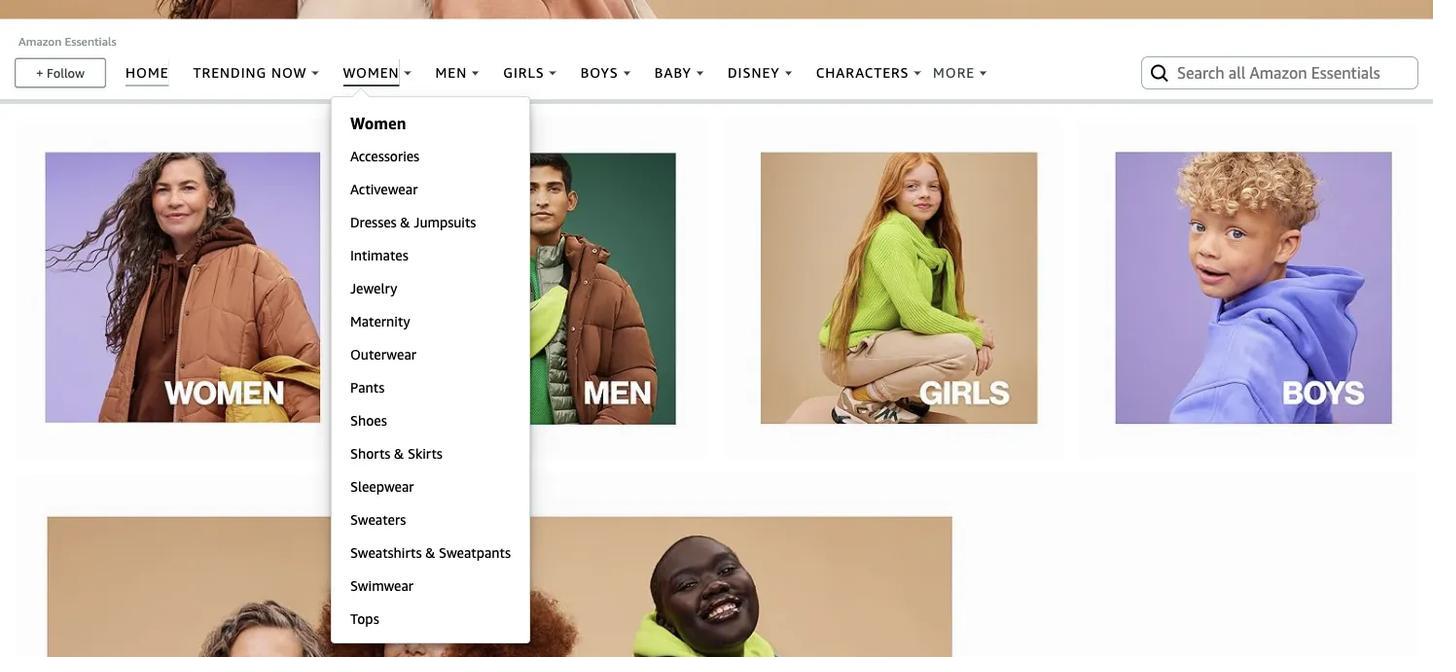 Task type: describe. For each thing, give the bounding box(es) containing it.
amazon essentials link
[[18, 34, 116, 48]]

+ follow button
[[16, 59, 105, 87]]

follow
[[47, 65, 85, 80]]



Task type: vqa. For each thing, say whether or not it's contained in the screenshot.
Amazon Essentials
yes



Task type: locate. For each thing, give the bounding box(es) containing it.
search image
[[1148, 61, 1172, 85]]

+
[[36, 65, 43, 80]]

essentials
[[65, 34, 116, 48]]

+ follow
[[36, 65, 85, 80]]

Search all Amazon Essentials search field
[[1178, 57, 1387, 90]]

amazon essentials
[[18, 34, 116, 48]]

amazon
[[18, 34, 62, 48]]



